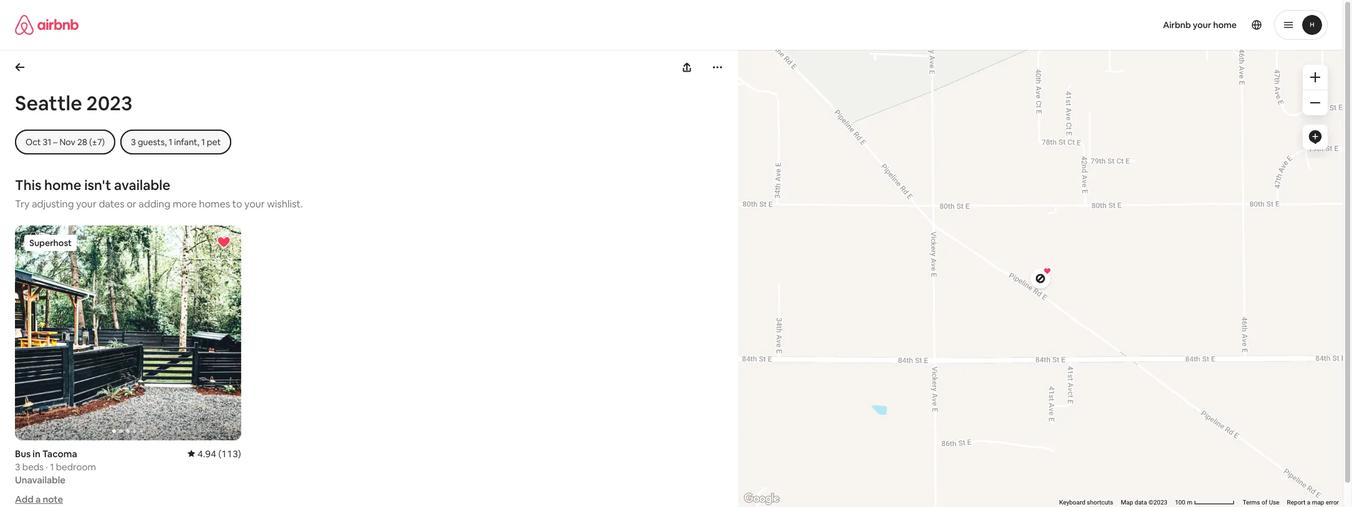 Task type: locate. For each thing, give the bounding box(es) containing it.
1 horizontal spatial your
[[1193, 19, 1211, 31]]

0 horizontal spatial home
[[44, 176, 81, 194]]

bus
[[15, 448, 31, 460]]

1 vertical spatial 3
[[15, 461, 20, 473]]

3 left guests,
[[131, 137, 136, 148]]

2 horizontal spatial 1
[[201, 137, 205, 148]]

0 vertical spatial home
[[1213, 19, 1237, 31]]

·
[[46, 461, 48, 473]]

0 horizontal spatial 3
[[15, 461, 20, 473]]

a
[[35, 493, 41, 505], [1307, 499, 1311, 506]]

shortcuts
[[1087, 499, 1113, 506]]

adjusting
[[32, 198, 74, 211]]

guests,
[[138, 137, 167, 148]]

0 horizontal spatial your
[[76, 198, 97, 211]]

m
[[1187, 499, 1193, 506]]

1 left 'pet'
[[201, 137, 205, 148]]

3 down "bus"
[[15, 461, 20, 473]]

2023
[[86, 90, 132, 116]]

0 horizontal spatial a
[[35, 493, 41, 505]]

this home isn't available try adjusting your dates or adding more homes to your wishlist.
[[15, 176, 303, 211]]

seattle 2023
[[15, 90, 132, 116]]

1 horizontal spatial a
[[1307, 499, 1311, 506]]

1 left infant, in the left top of the page
[[169, 137, 172, 148]]

terms of use link
[[1243, 499, 1280, 506]]

–
[[53, 137, 58, 148]]

keyboard shortcuts
[[1059, 499, 1113, 506]]

beds
[[22, 461, 44, 473]]

airbnb
[[1163, 19, 1191, 31]]

your inside the this home isn't available try adjusting your dates or adding more homes to your wishlist.
[[76, 198, 97, 211]]

0 vertical spatial your
[[1193, 19, 1211, 31]]

pet
[[207, 137, 221, 148]]

use
[[1269, 499, 1280, 506]]

airbnb your home
[[1163, 19, 1237, 31]]

(±7)
[[89, 137, 105, 148]]

4.94 (113)
[[197, 448, 241, 460]]

home inside "profile" element
[[1213, 19, 1237, 31]]

home up 'adjusting'
[[44, 176, 81, 194]]

4.94
[[197, 448, 216, 460]]

your left dates
[[76, 198, 97, 211]]

in
[[33, 448, 40, 460]]

your right airbnb
[[1193, 19, 1211, 31]]

your wishlist.
[[244, 198, 303, 211]]

1 horizontal spatial 3
[[131, 137, 136, 148]]

terms of use
[[1243, 499, 1280, 506]]

nov
[[59, 137, 75, 148]]

to
[[232, 198, 242, 211]]

home inside the this home isn't available try adjusting your dates or adding more homes to your wishlist.
[[44, 176, 81, 194]]

1
[[169, 137, 172, 148], [201, 137, 205, 148], [50, 461, 54, 473]]

28
[[77, 137, 87, 148]]

a right "add"
[[35, 493, 41, 505]]

keyboard
[[1059, 499, 1085, 506]]

1 horizontal spatial home
[[1213, 19, 1237, 31]]

0 horizontal spatial 1
[[50, 461, 54, 473]]

data
[[1135, 499, 1147, 506]]

100
[[1175, 499, 1186, 506]]

note
[[43, 493, 63, 505]]

home
[[1213, 19, 1237, 31], [44, 176, 81, 194]]

1 vertical spatial home
[[44, 176, 81, 194]]

infant,
[[174, 137, 199, 148]]

1 horizontal spatial 1
[[169, 137, 172, 148]]

map
[[1312, 499, 1324, 506]]

a for report
[[1307, 499, 1311, 506]]

a for add
[[35, 493, 41, 505]]

your
[[1193, 19, 1211, 31], [76, 198, 97, 211]]

unavailable
[[15, 474, 66, 486]]

bedroom
[[56, 461, 96, 473]]

1 right ·
[[50, 461, 54, 473]]

31
[[43, 137, 51, 148]]

report a map error link
[[1287, 499, 1339, 506]]

google image
[[741, 491, 782, 507]]

add a note button
[[15, 493, 63, 505]]

0 vertical spatial 3
[[131, 137, 136, 148]]

1 vertical spatial your
[[76, 198, 97, 211]]

map data ©2023
[[1121, 499, 1168, 506]]

group
[[15, 226, 241, 440]]

3
[[131, 137, 136, 148], [15, 461, 20, 473]]

home right airbnb
[[1213, 19, 1237, 31]]

a left map on the right bottom of page
[[1307, 499, 1311, 506]]



Task type: describe. For each thing, give the bounding box(es) containing it.
zoom out image
[[1310, 98, 1320, 108]]

remove from wishlist: bus in tacoma image
[[216, 235, 231, 250]]

bus in tacoma 3 beds · 1 bedroom unavailable
[[15, 448, 96, 486]]

profile element
[[686, 0, 1328, 50]]

add a note
[[15, 493, 63, 505]]

3 guests, 1 infant, 1 pet
[[131, 137, 221, 148]]

oct
[[26, 137, 41, 148]]

or
[[127, 198, 136, 211]]

your inside airbnb your home link
[[1193, 19, 1211, 31]]

3 guests, 1 infant, 1 pet button
[[120, 130, 231, 155]]

try
[[15, 198, 30, 211]]

100 m
[[1175, 499, 1194, 506]]

isn't available
[[84, 176, 170, 194]]

dates
[[99, 198, 124, 211]]

homes
[[199, 198, 230, 211]]

error
[[1326, 499, 1339, 506]]

oct 31 – nov 28 (±7)
[[26, 137, 105, 148]]

add a place to the map image
[[1308, 130, 1323, 145]]

report
[[1287, 499, 1306, 506]]

terms
[[1243, 499, 1260, 506]]

adding
[[139, 198, 170, 211]]

3 inside dropdown button
[[131, 137, 136, 148]]

this
[[15, 176, 41, 194]]

4.94 out of 5 average rating,  113 reviews image
[[187, 448, 241, 460]]

map
[[1121, 499, 1133, 506]]

of
[[1262, 499, 1268, 506]]

airbnb your home link
[[1156, 12, 1244, 38]]

©2023
[[1149, 499, 1168, 506]]

1 inside bus in tacoma 3 beds · 1 bedroom unavailable
[[50, 461, 54, 473]]

keyboard shortcuts button
[[1059, 499, 1113, 507]]

100 m button
[[1171, 499, 1239, 507]]

add
[[15, 493, 34, 505]]

tacoma
[[42, 448, 77, 460]]

3 inside bus in tacoma 3 beds · 1 bedroom unavailable
[[15, 461, 20, 473]]

oct 31 – nov 28 (±7) button
[[15, 130, 115, 155]]

more
[[173, 198, 197, 211]]

seattle
[[15, 90, 82, 116]]

zoom in image
[[1310, 72, 1320, 82]]

google map
including 1 saved stay. region
[[667, 0, 1352, 507]]

report a map error
[[1287, 499, 1339, 506]]

(113)
[[218, 448, 241, 460]]



Task type: vqa. For each thing, say whether or not it's contained in the screenshot.
1st experiences
no



